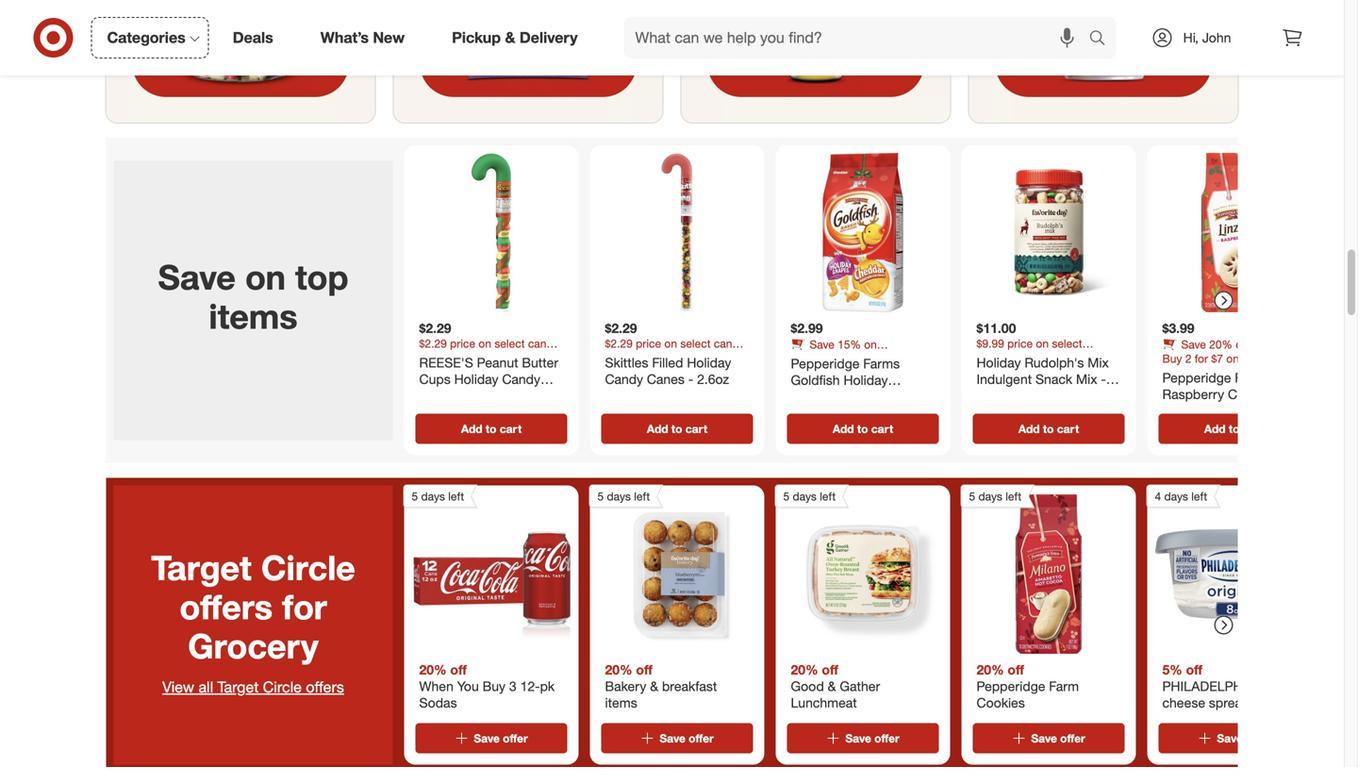 Task type: vqa. For each thing, say whether or not it's contained in the screenshot.


Task type: locate. For each thing, give the bounding box(es) containing it.
2 left from the left
[[634, 489, 650, 503]]

cheese
[[1163, 694, 1206, 711]]

lunchmeat
[[791, 694, 857, 711]]

farm
[[1225, 351, 1248, 365]]

5 days from the left
[[1165, 489, 1189, 503]]

0 horizontal spatial items
[[209, 295, 298, 336]]

5 add to cart from the left
[[1205, 422, 1265, 436]]

save
[[158, 256, 236, 297], [1182, 337, 1207, 351], [474, 731, 500, 745], [660, 731, 686, 745], [846, 731, 872, 745], [1032, 731, 1057, 745], [1217, 731, 1243, 745]]

3 left from the left
[[820, 489, 836, 503]]

pickup
[[452, 28, 501, 47]]

days for 20% off pepperidge farm cookies
[[979, 489, 1003, 503]]

4 add to cart button from the left
[[973, 414, 1125, 444]]

save offer for cheese
[[1217, 731, 1271, 745]]

5 left from the left
[[1192, 489, 1208, 503]]

offers down grocery
[[306, 678, 344, 696]]

save on top items
[[158, 256, 349, 336]]

5 days left for 20% off when you buy 3 12-pk sodas
[[412, 489, 464, 503]]

offers
[[180, 586, 273, 627], [306, 678, 344, 696]]

2 add to cart from the left
[[647, 422, 708, 436]]

target right all
[[218, 678, 259, 696]]

1 to from the left
[[486, 422, 497, 436]]

holiday inside skittles filled holiday candy canes - 2.6oz
[[687, 354, 731, 371]]

4 cart from the left
[[1057, 422, 1079, 436]]

cookies for off
[[977, 694, 1025, 711]]

1 $2.29 from the left
[[419, 320, 452, 336]]

days
[[421, 489, 445, 503], [607, 489, 631, 503], [793, 489, 817, 503], [979, 489, 1003, 503], [1165, 489, 1189, 503]]

2.6oz
[[697, 371, 729, 387]]

holiday
[[687, 354, 731, 371], [977, 354, 1021, 371]]

pepperidge farms goldfish holiday shapes cheddar crackers - 6.6oz image
[[784, 153, 943, 312]]

save offer button for cookies
[[973, 723, 1125, 753]]

0 vertical spatial circle
[[261, 547, 355, 588]]

1 left from the left
[[448, 489, 464, 503]]

2 save offer button from the left
[[601, 723, 753, 753]]

$11.00
[[977, 320, 1016, 336]]

- inside the pepperidge farm linzer raspberry cookies - 6oz
[[1280, 386, 1286, 402]]

pepperidge farm linzer raspberry cookies - 6oz
[[1163, 369, 1304, 419]]

2 vertical spatial pepperidge
[[977, 677, 1046, 694]]

to for skittles filled holiday candy canes - 2.6oz
[[672, 422, 683, 436]]

you
[[457, 677, 479, 694]]

holiday right filled
[[687, 354, 731, 371]]

1 vertical spatial pepperidge
[[1163, 369, 1232, 386]]

circle inside "link"
[[263, 678, 302, 696]]

add for skittles filled holiday candy canes - 2.6oz
[[647, 422, 669, 436]]

save offer down 20% off pepperidge farm cookies
[[1032, 731, 1086, 745]]

0 vertical spatial farm
[[1235, 369, 1265, 386]]

add to cart for holiday rudolph's mix indulgent snack mix - 16.5oz - favorite day™
[[1019, 422, 1079, 436]]

save offer for buy
[[474, 731, 528, 745]]

4 add from the left
[[1019, 422, 1040, 436]]

& for 20% off bakery & breakfast items
[[650, 677, 659, 694]]

0 vertical spatial cookies
[[1228, 386, 1277, 402]]

1 horizontal spatial $2.29
[[605, 320, 637, 336]]

left for 20% off good & gather lunchmeat
[[820, 489, 836, 503]]

1 horizontal spatial cookies
[[1228, 386, 1277, 402]]

circle inside target circle offers for grocery
[[261, 547, 355, 588]]

20% off pepperidge farm cookies
[[977, 661, 1079, 711]]

-
[[688, 371, 694, 387], [1101, 371, 1106, 387], [1280, 386, 1286, 402], [1020, 387, 1025, 404]]

on left cookies
[[1236, 337, 1249, 351]]

- inside skittles filled holiday candy canes - 2.6oz
[[688, 371, 694, 387]]

2 holiday from the left
[[977, 354, 1021, 371]]

1 save offer from the left
[[474, 731, 528, 745]]

cart for skittles filled holiday candy canes - 2.6oz
[[686, 422, 708, 436]]

4 left from the left
[[1006, 489, 1022, 503]]

pepperidge
[[1163, 351, 1222, 365], [1163, 369, 1232, 386], [977, 677, 1046, 694]]

search button
[[1081, 17, 1126, 62]]

5 days left for 20% off good & gather lunchmeat
[[784, 489, 836, 503]]

cookies inside the pepperidge farm linzer raspberry cookies - 6oz
[[1228, 386, 1277, 402]]

view all target circle offers link
[[159, 673, 348, 702]]

1 5 from the left
[[412, 489, 418, 503]]

2 $2.29 from the left
[[605, 320, 637, 336]]

0 vertical spatial on
[[245, 256, 286, 297]]

for
[[282, 586, 327, 627]]

categories
[[107, 28, 186, 47]]

1 vertical spatial circle
[[263, 678, 302, 696]]

20% for 20% off when you buy 3 12-pk sodas
[[419, 661, 447, 677]]

cookies
[[1228, 386, 1277, 402], [977, 694, 1025, 711]]

4 save offer from the left
[[1032, 731, 1086, 745]]

1 add to cart from the left
[[461, 422, 522, 436]]

canes
[[647, 371, 685, 387]]

snack
[[1036, 371, 1073, 387]]

20% off good & gather lunchmeat
[[791, 661, 880, 711]]

5 to from the left
[[1229, 422, 1240, 436]]

3 5 from the left
[[784, 489, 790, 503]]

5
[[412, 489, 418, 503], [598, 489, 604, 503], [784, 489, 790, 503], [969, 489, 976, 503]]

0 vertical spatial items
[[209, 295, 298, 336]]

filled
[[652, 354, 684, 371]]

save offer button down breakfast
[[601, 723, 753, 753]]

16.5oz
[[977, 387, 1016, 404]]

4 to from the left
[[1043, 422, 1054, 436]]

- right 'snack'
[[1101, 371, 1106, 387]]

20% inside 20% off pepperidge farm cookies
[[977, 661, 1004, 677]]

1 holiday from the left
[[687, 354, 731, 371]]

4 offer from the left
[[1061, 731, 1086, 745]]

offer for 20% off pepperidge farm cookies
[[1061, 731, 1086, 745]]

4 days left
[[1155, 489, 1208, 503]]

0 horizontal spatial offers
[[180, 586, 273, 627]]

20% inside save 20% on pepperidge farm cookies
[[1210, 337, 1233, 351]]

20% inside "20% off good & gather lunchmeat"
[[791, 661, 818, 677]]

to for pepperidge farm linzer raspberry cookies - 6oz
[[1229, 422, 1240, 436]]

3 5 days left from the left
[[784, 489, 836, 503]]

$2.29 for reese's peanut butter cups holiday candy filled plastic cane miniatures - 2.17oz 'image'
[[419, 320, 452, 336]]

holiday rudolph's mix indulgent snack mix - 16.5oz - favorite day™
[[977, 354, 1109, 404]]

farm inside the pepperidge farm linzer raspberry cookies - 6oz
[[1235, 369, 1265, 386]]

save offer button down gather
[[787, 723, 939, 753]]

target inside "link"
[[218, 678, 259, 696]]

save offer button down spreads
[[1159, 723, 1311, 753]]

&
[[505, 28, 516, 47], [650, 677, 659, 694], [828, 677, 836, 694]]

on
[[245, 256, 286, 297], [1236, 337, 1249, 351]]

3 save offer button from the left
[[787, 723, 939, 753]]

to for holiday rudolph's mix indulgent snack mix - 16.5oz - favorite day™
[[1043, 422, 1054, 436]]

5 offer from the left
[[1246, 731, 1271, 745]]

offer down gather
[[875, 731, 900, 745]]

hi, john
[[1184, 29, 1232, 46]]

cart
[[500, 422, 522, 436], [686, 422, 708, 436], [872, 422, 894, 436], [1057, 422, 1079, 436], [1243, 422, 1265, 436]]

off inside "20% off good & gather lunchmeat"
[[822, 661, 839, 677]]

1 horizontal spatial on
[[1236, 337, 1249, 351]]

reese's peanut butter cups holiday candy filled plastic cane miniatures - 2.17oz image
[[412, 153, 571, 312]]

add to cart button for holiday rudolph's mix indulgent snack mix - 16.5oz - favorite day™
[[973, 414, 1125, 444]]

cookies inside 20% off pepperidge farm cookies
[[977, 694, 1025, 711]]

0 horizontal spatial holiday
[[687, 354, 731, 371]]

5 save offer button from the left
[[1159, 723, 1311, 753]]

2 add from the left
[[647, 422, 669, 436]]

& right bakery
[[650, 677, 659, 694]]

5 cart from the left
[[1243, 422, 1265, 436]]

save offer for cookies
[[1032, 731, 1086, 745]]

4 days from the left
[[979, 489, 1003, 503]]

1 vertical spatial items
[[605, 694, 638, 711]]

1 horizontal spatial farm
[[1235, 369, 1265, 386]]

good
[[791, 677, 824, 694]]

carousel region
[[106, 138, 1322, 478]]

delivery
[[520, 28, 578, 47]]

2 cart from the left
[[686, 422, 708, 436]]

& inside "20% off bakery & breakfast items"
[[650, 677, 659, 694]]

1 5 days left from the left
[[412, 489, 464, 503]]

save offer button
[[416, 723, 567, 753], [601, 723, 753, 753], [787, 723, 939, 753], [973, 723, 1125, 753], [1159, 723, 1311, 753]]

1 cart from the left
[[500, 422, 522, 436]]

save offer
[[474, 731, 528, 745], [660, 731, 714, 745], [846, 731, 900, 745], [1032, 731, 1086, 745], [1217, 731, 1271, 745]]

offer for 20% off when you buy 3 12-pk sodas
[[503, 731, 528, 745]]

offer down 3 on the bottom left of page
[[503, 731, 528, 745]]

to
[[486, 422, 497, 436], [672, 422, 683, 436], [858, 422, 868, 436], [1043, 422, 1054, 436], [1229, 422, 1240, 436]]

pepperidge inside save 20% on pepperidge farm cookies
[[1163, 351, 1222, 365]]

on inside save on top items
[[245, 256, 286, 297]]

save 20% on pepperidge farm cookies
[[1163, 337, 1290, 365]]

5% off philadelphia cream cheese spreads
[[1163, 661, 1296, 711]]

5 add from the left
[[1205, 422, 1226, 436]]

left for 20% off bakery & breakfast items
[[634, 489, 650, 503]]

save offer down breakfast
[[660, 731, 714, 745]]

20% inside '20% off when you buy 3 12-pk sodas'
[[419, 661, 447, 677]]

1 days from the left
[[421, 489, 445, 503]]

day™
[[1079, 387, 1109, 404]]

offer down spreads
[[1246, 731, 1271, 745]]

target up grocery
[[151, 547, 252, 588]]

left
[[448, 489, 464, 503], [634, 489, 650, 503], [820, 489, 836, 503], [1006, 489, 1022, 503], [1192, 489, 1208, 503]]

offers left the for
[[180, 586, 273, 627]]

2 days from the left
[[607, 489, 631, 503]]

& right pickup
[[505, 28, 516, 47]]

add to cart
[[461, 422, 522, 436], [647, 422, 708, 436], [833, 422, 894, 436], [1019, 422, 1079, 436], [1205, 422, 1265, 436]]

offer
[[503, 731, 528, 745], [689, 731, 714, 745], [875, 731, 900, 745], [1061, 731, 1086, 745], [1246, 731, 1271, 745]]

3 add from the left
[[833, 422, 854, 436]]

1 vertical spatial offers
[[306, 678, 344, 696]]

1 vertical spatial target
[[218, 678, 259, 696]]

1 vertical spatial farm
[[1049, 677, 1079, 694]]

save for 20% off pepperidge farm cookies
[[1032, 731, 1057, 745]]

3 cart from the left
[[872, 422, 894, 436]]

2 horizontal spatial &
[[828, 677, 836, 694]]

off inside '20% off when you buy 3 12-pk sodas'
[[450, 661, 467, 677]]

pk
[[540, 677, 555, 694]]

save offer button for breakfast
[[601, 723, 753, 753]]

pepperidge inside the pepperidge farm linzer raspberry cookies - 6oz
[[1163, 369, 1232, 386]]

off inside 20% off pepperidge farm cookies
[[1008, 661, 1024, 677]]

1 add from the left
[[461, 422, 483, 436]]

gather
[[840, 677, 880, 694]]

circle
[[261, 547, 355, 588], [263, 678, 302, 696]]

0 horizontal spatial &
[[505, 28, 516, 47]]

farm
[[1235, 369, 1265, 386], [1049, 677, 1079, 694]]

items
[[209, 295, 298, 336], [605, 694, 638, 711]]

cookies
[[1251, 351, 1290, 365]]

save offer button down buy
[[416, 723, 567, 753]]

20% for 20% off good & gather lunchmeat
[[791, 661, 818, 677]]

3 offer from the left
[[875, 731, 900, 745]]

off
[[450, 661, 467, 677], [636, 661, 653, 677], [822, 661, 839, 677], [1008, 661, 1024, 677], [1186, 661, 1203, 677]]

4 add to cart from the left
[[1019, 422, 1079, 436]]

5 for 20% off good & gather lunchmeat
[[784, 489, 790, 503]]

days for 20% off when you buy 3 12-pk sodas
[[421, 489, 445, 503]]

1 offer from the left
[[503, 731, 528, 745]]

off inside 5% off philadelphia cream cheese spreads
[[1186, 661, 1203, 677]]

3 add to cart from the left
[[833, 422, 894, 436]]

1 vertical spatial on
[[1236, 337, 1249, 351]]

3 days from the left
[[793, 489, 817, 503]]

1 off from the left
[[450, 661, 467, 677]]

20% inside "20% off bakery & breakfast items"
[[605, 661, 633, 677]]

1 horizontal spatial holiday
[[977, 354, 1021, 371]]

add to cart button
[[416, 414, 567, 444], [601, 414, 753, 444], [787, 414, 939, 444], [973, 414, 1125, 444], [1159, 414, 1311, 444]]

off inside "20% off bakery & breakfast items"
[[636, 661, 653, 677]]

0 horizontal spatial cookies
[[977, 694, 1025, 711]]

20% for 20% off bakery & breakfast items
[[605, 661, 633, 677]]

& right the good
[[828, 677, 836, 694]]

target circle offers for grocery
[[151, 547, 355, 666]]

5 off from the left
[[1186, 661, 1203, 677]]

$2.29 for skittles filled holiday candy canes - 2.6oz 'image'
[[605, 320, 637, 336]]

2 offer from the left
[[689, 731, 714, 745]]

0 vertical spatial pepperidge
[[1163, 351, 1222, 365]]

offer down breakfast
[[689, 731, 714, 745]]

2 5 from the left
[[598, 489, 604, 503]]

4 off from the left
[[1008, 661, 1024, 677]]

on left top
[[245, 256, 286, 297]]

$2.29 inside 'link'
[[419, 320, 452, 336]]

2 save offer from the left
[[660, 731, 714, 745]]

0 vertical spatial target
[[151, 547, 252, 588]]

off for good
[[822, 661, 839, 677]]

1 horizontal spatial items
[[605, 694, 638, 711]]

target inside target circle offers for grocery
[[151, 547, 252, 588]]

2 off from the left
[[636, 661, 653, 677]]

what's new
[[321, 28, 405, 47]]

0 horizontal spatial farm
[[1049, 677, 1079, 694]]

5 days left
[[412, 489, 464, 503], [598, 489, 650, 503], [784, 489, 836, 503], [969, 489, 1022, 503]]

1 horizontal spatial &
[[650, 677, 659, 694]]

5 add to cart button from the left
[[1159, 414, 1311, 444]]

deals link
[[217, 17, 297, 58]]

5 save offer from the left
[[1217, 731, 1271, 745]]

save offer down buy
[[474, 731, 528, 745]]

0 horizontal spatial on
[[245, 256, 286, 297]]

items inside save on top items
[[209, 295, 298, 336]]

1 horizontal spatial offers
[[306, 678, 344, 696]]

5 for 20% off pepperidge farm cookies
[[969, 489, 976, 503]]

3 off from the left
[[822, 661, 839, 677]]

1 save offer button from the left
[[416, 723, 567, 753]]

save offer down gather
[[846, 731, 900, 745]]

4 5 days left from the left
[[969, 489, 1022, 503]]

cream
[[1259, 677, 1296, 694]]

target
[[151, 547, 252, 588], [218, 678, 259, 696]]

skittles
[[605, 354, 649, 371]]

$2.29 link
[[412, 153, 571, 410]]

- down cookies
[[1280, 386, 1286, 402]]

20%
[[1210, 337, 1233, 351], [419, 661, 447, 677], [605, 661, 633, 677], [791, 661, 818, 677], [977, 661, 1004, 677]]

offers inside target circle offers for grocery
[[180, 586, 273, 627]]

mix
[[1088, 354, 1109, 371], [1076, 371, 1098, 387]]

2 5 days left from the left
[[598, 489, 650, 503]]

favorite
[[1029, 387, 1076, 404]]

0 horizontal spatial $2.29
[[419, 320, 452, 336]]

& inside "20% off good & gather lunchmeat"
[[828, 677, 836, 694]]

3 save offer from the left
[[846, 731, 900, 745]]

holiday up 16.5oz
[[977, 354, 1021, 371]]

save inside save on top items
[[158, 256, 236, 297]]

off for pepperidge
[[1008, 661, 1024, 677]]

2 add to cart button from the left
[[601, 414, 753, 444]]

1 vertical spatial cookies
[[977, 694, 1025, 711]]

save offer button down 20% off pepperidge farm cookies
[[973, 723, 1125, 753]]

grocery
[[188, 625, 319, 666]]

spreads
[[1209, 694, 1257, 711]]

left for 5% off philadelphia cream cheese spreads
[[1192, 489, 1208, 503]]

- left the 2.6oz
[[688, 371, 694, 387]]

cookies for farm
[[1228, 386, 1277, 402]]

offer for 5% off philadelphia cream cheese spreads
[[1246, 731, 1271, 745]]

4 5 from the left
[[969, 489, 976, 503]]

4 save offer button from the left
[[973, 723, 1125, 753]]

save for 20% off good & gather lunchmeat
[[846, 731, 872, 745]]

2 to from the left
[[672, 422, 683, 436]]

days for 5% off philadelphia cream cheese spreads
[[1165, 489, 1189, 503]]

add
[[461, 422, 483, 436], [647, 422, 669, 436], [833, 422, 854, 436], [1019, 422, 1040, 436], [1205, 422, 1226, 436]]

0 vertical spatial offers
[[180, 586, 273, 627]]

& for 20% off good & gather lunchmeat
[[828, 677, 836, 694]]

save offer down spreads
[[1217, 731, 1271, 745]]

offer down 20% off pepperidge farm cookies
[[1061, 731, 1086, 745]]



Task type: describe. For each thing, give the bounding box(es) containing it.
mix right 'snack'
[[1076, 371, 1098, 387]]

breakfast
[[662, 677, 717, 694]]

12-
[[520, 677, 540, 694]]

pickup & delivery
[[452, 28, 578, 47]]

20% for 20% off pepperidge farm cookies
[[977, 661, 1004, 677]]

add to cart button for pepperidge farm linzer raspberry cookies - 6oz
[[1159, 414, 1311, 444]]

cart for holiday rudolph's mix indulgent snack mix - 16.5oz - favorite day™
[[1057, 422, 1079, 436]]

what's
[[321, 28, 369, 47]]

save offer button for gather
[[787, 723, 939, 753]]

4
[[1155, 489, 1162, 503]]

candy
[[605, 371, 643, 387]]

view all target circle offers
[[162, 678, 344, 696]]

What can we help you find? suggestions appear below search field
[[624, 17, 1094, 58]]

5 days left for 20% off pepperidge farm cookies
[[969, 489, 1022, 503]]

skittles filled holiday candy canes - 2.6oz image
[[598, 153, 757, 312]]

pickup & delivery link
[[436, 17, 601, 58]]

add for holiday rudolph's mix indulgent snack mix - 16.5oz - favorite day™
[[1019, 422, 1040, 436]]

5 days left for 20% off bakery & breakfast items
[[598, 489, 650, 503]]

3 add to cart button from the left
[[787, 414, 939, 444]]

add to cart button for skittles filled holiday candy canes - 2.6oz
[[601, 414, 753, 444]]

save offer for gather
[[846, 731, 900, 745]]

$2.99
[[791, 320, 823, 336]]

when
[[419, 677, 454, 694]]

off for when
[[450, 661, 467, 677]]

add to cart for pepperidge farm linzer raspberry cookies - 6oz
[[1205, 422, 1265, 436]]

search
[[1081, 30, 1126, 49]]

linzer
[[1269, 369, 1304, 386]]

offers inside "link"
[[306, 678, 344, 696]]

20% off bakery & breakfast items
[[605, 661, 717, 711]]

rudolph's
[[1025, 354, 1084, 371]]

raspberry
[[1163, 386, 1225, 402]]

save offer button for cheese
[[1159, 723, 1311, 753]]

new
[[373, 28, 405, 47]]

categories link
[[91, 17, 209, 58]]

days for 20% off bakery & breakfast items
[[607, 489, 631, 503]]

off for bakery
[[636, 661, 653, 677]]

what's new link
[[305, 17, 428, 58]]

3
[[509, 677, 517, 694]]

hi,
[[1184, 29, 1199, 46]]

items inside "20% off bakery & breakfast items"
[[605, 694, 638, 711]]

indulgent
[[977, 371, 1032, 387]]

save for 20% off when you buy 3 12-pk sodas
[[474, 731, 500, 745]]

days for 20% off good & gather lunchmeat
[[793, 489, 817, 503]]

john
[[1203, 29, 1232, 46]]

cart for pepperidge farm linzer raspberry cookies - 6oz
[[1243, 422, 1265, 436]]

deals
[[233, 28, 273, 47]]

view
[[162, 678, 194, 696]]

pepperidge farm linzer raspberry cookies - 6oz image
[[1155, 153, 1315, 312]]

save offer button for buy
[[416, 723, 567, 753]]

add for pepperidge farm linzer raspberry cookies - 6oz
[[1205, 422, 1226, 436]]

left for 20% off when you buy 3 12-pk sodas
[[448, 489, 464, 503]]

offer for 20% off good & gather lunchmeat
[[875, 731, 900, 745]]

sodas
[[419, 694, 457, 711]]

philadelphia
[[1163, 677, 1255, 694]]

5 for 20% off bakery & breakfast items
[[598, 489, 604, 503]]

$3.99
[[1163, 320, 1195, 336]]

buy
[[483, 677, 506, 694]]

6oz
[[1163, 402, 1184, 419]]

1 add to cart button from the left
[[416, 414, 567, 444]]

left for 20% off pepperidge farm cookies
[[1006, 489, 1022, 503]]

mix up day™
[[1088, 354, 1109, 371]]

bakery
[[605, 677, 647, 694]]

add to cart for skittles filled holiday candy canes - 2.6oz
[[647, 422, 708, 436]]

3 to from the left
[[858, 422, 868, 436]]

pepperidge inside 20% off pepperidge farm cookies
[[977, 677, 1046, 694]]

save offer for breakfast
[[660, 731, 714, 745]]

save inside save 20% on pepperidge farm cookies
[[1182, 337, 1207, 351]]

- right 16.5oz
[[1020, 387, 1025, 404]]

skittles filled holiday candy canes - 2.6oz
[[605, 354, 731, 387]]

off for philadelphia
[[1186, 661, 1203, 677]]

holiday rudolph's mix indulgent snack mix - 16.5oz - favorite day™ image
[[969, 153, 1129, 312]]

save for 20% off bakery & breakfast items
[[660, 731, 686, 745]]

farm inside 20% off pepperidge farm cookies
[[1049, 677, 1079, 694]]

$2.99 link
[[784, 153, 943, 410]]

holiday inside "holiday rudolph's mix indulgent snack mix - 16.5oz - favorite day™"
[[977, 354, 1021, 371]]

5%
[[1163, 661, 1183, 677]]

top
[[295, 256, 349, 297]]

all
[[199, 678, 213, 696]]

20% off when you buy 3 12-pk sodas
[[419, 661, 555, 711]]

5 for 20% off when you buy 3 12-pk sodas
[[412, 489, 418, 503]]

save for 5% off philadelphia cream cheese spreads
[[1217, 731, 1243, 745]]

offer for 20% off bakery & breakfast items
[[689, 731, 714, 745]]

on inside save 20% on pepperidge farm cookies
[[1236, 337, 1249, 351]]



